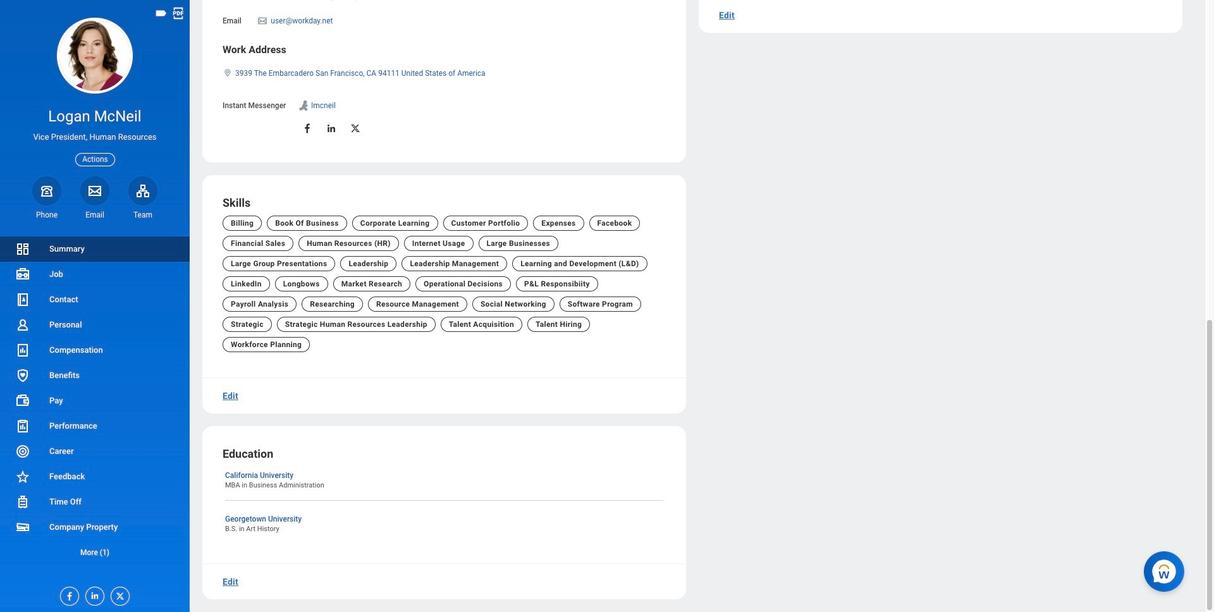 Task type: vqa. For each thing, say whether or not it's contained in the screenshot.
notifications large 'icon'
no



Task type: locate. For each thing, give the bounding box(es) containing it.
team logan mcneil element
[[128, 210, 157, 220]]

linkedin image
[[326, 123, 337, 134]]

1 vertical spatial facebook image
[[61, 588, 75, 602]]

career image
[[15, 444, 30, 459]]

performance image
[[15, 419, 30, 434]]

company property image
[[15, 520, 30, 535]]

phone image
[[38, 183, 56, 198]]

facebook image
[[302, 123, 313, 134], [61, 588, 75, 602]]

view printable version (pdf) image
[[171, 6, 185, 20]]

facebook image left linkedin icon at the bottom of the page
[[61, 588, 75, 602]]

list
[[0, 237, 190, 565]]

facebook image down aim image
[[302, 123, 313, 134]]

0 vertical spatial facebook image
[[302, 123, 313, 134]]

compensation image
[[15, 343, 30, 358]]

job image
[[15, 267, 30, 282]]

summary image
[[15, 242, 30, 257]]

1 horizontal spatial facebook image
[[302, 123, 313, 134]]

email logan mcneil element
[[80, 210, 109, 220]]

0 horizontal spatial facebook image
[[61, 588, 75, 602]]

social media x image
[[350, 123, 361, 134]]



Task type: describe. For each thing, give the bounding box(es) containing it.
view team image
[[135, 183, 151, 198]]

linkedin image
[[86, 588, 100, 601]]

personal image
[[15, 318, 30, 333]]

phone logan mcneil element
[[32, 210, 61, 220]]

time off image
[[15, 495, 30, 510]]

aim image
[[297, 99, 310, 112]]

feedback image
[[15, 469, 30, 485]]

benefits image
[[15, 368, 30, 383]]

mail image
[[87, 183, 102, 198]]

pay image
[[15, 393, 30, 409]]

contact image
[[15, 292, 30, 307]]

x image
[[111, 588, 125, 602]]

tag image
[[154, 6, 168, 20]]

mail image
[[257, 16, 268, 26]]

location image
[[223, 68, 233, 77]]

navigation pane region
[[0, 0, 190, 612]]



